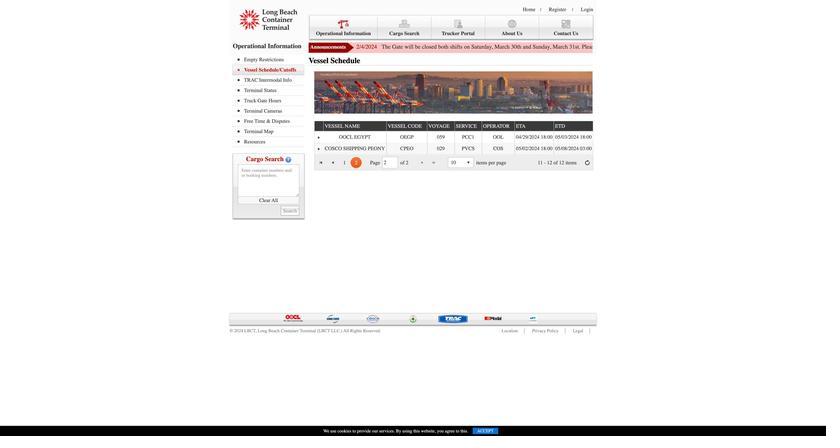 Task type: describe. For each thing, give the bounding box(es) containing it.
1 row from the top
[[315, 121, 594, 132]]

page navigation, page 2 of 2 application
[[315, 155, 593, 170]]

refresh image
[[585, 160, 591, 166]]

0 vertical spatial menu bar
[[310, 15, 594, 39]]

Page 2 field
[[384, 158, 397, 168]]

3 row from the top
[[315, 143, 593, 155]]



Task type: locate. For each thing, give the bounding box(es) containing it.
menu bar
[[310, 15, 594, 39], [233, 55, 307, 147]]

cell
[[315, 132, 324, 143], [324, 132, 387, 143], [387, 132, 427, 143], [427, 132, 455, 143], [455, 132, 482, 143], [482, 132, 515, 143], [515, 132, 554, 143], [554, 132, 593, 143], [315, 143, 324, 155], [324, 143, 387, 155], [387, 143, 427, 155], [427, 143, 455, 155], [455, 143, 482, 155], [482, 143, 515, 155], [515, 143, 554, 155], [554, 143, 593, 155]]

Enter container numbers and/ or booking numbers.  text field
[[238, 165, 300, 197]]

0 horizontal spatial menu bar
[[233, 55, 307, 147]]

go to the first page image
[[319, 160, 324, 166]]

2 row from the top
[[315, 132, 593, 143]]

tree grid
[[315, 121, 594, 155]]

row group
[[315, 132, 593, 155]]

None submit
[[281, 206, 300, 216]]

Page sizes drop down field
[[448, 158, 474, 168]]

1 vertical spatial menu bar
[[233, 55, 307, 147]]

1 horizontal spatial menu bar
[[310, 15, 594, 39]]

column header
[[315, 121, 324, 132]]

go to the previous page image
[[331, 160, 336, 166]]

row
[[315, 121, 594, 132], [315, 132, 593, 143], [315, 143, 593, 155]]



Task type: vqa. For each thing, say whether or not it's contained in the screenshot.
column header
yes



